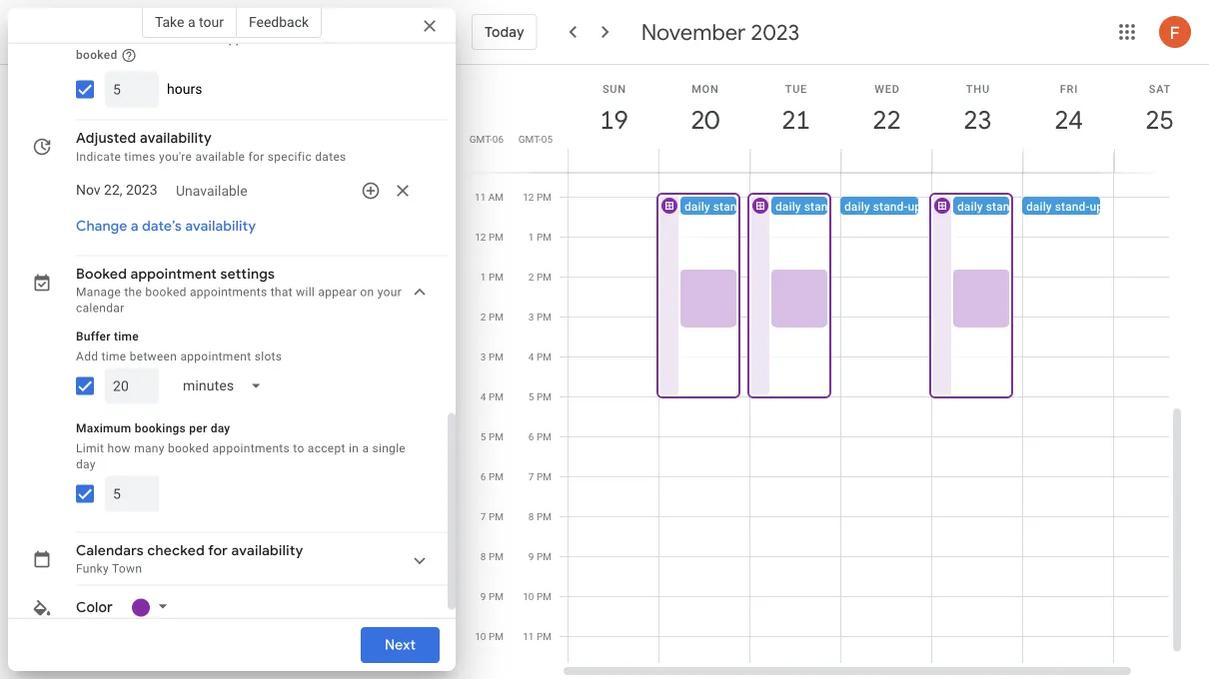 Task type: locate. For each thing, give the bounding box(es) containing it.
daily
[[685, 200, 710, 214], [775, 200, 801, 214], [844, 200, 870, 214], [957, 200, 983, 214], [1026, 200, 1052, 214]]

8
[[529, 511, 534, 523], [481, 551, 486, 563]]

pm
[[537, 191, 552, 203], [489, 231, 504, 243], [537, 231, 552, 243], [489, 271, 504, 283], [537, 271, 552, 283], [489, 311, 504, 323], [537, 311, 552, 323], [489, 351, 504, 363], [537, 351, 552, 363], [489, 391, 504, 403], [537, 391, 552, 403], [489, 431, 504, 443], [537, 431, 552, 443], [489, 471, 504, 483], [537, 471, 552, 483], [489, 511, 504, 523], [537, 511, 552, 523], [489, 551, 504, 563], [537, 551, 552, 563], [489, 591, 504, 603], [537, 591, 552, 603], [489, 631, 504, 643], [537, 631, 552, 643]]

between
[[130, 350, 177, 364]]

1 stand- from the left
[[713, 200, 748, 214]]

it
[[352, 32, 360, 46]]

4 up from the left
[[1021, 200, 1034, 214]]

cell
[[569, 0, 660, 678], [1114, 0, 1205, 678]]

booked down per
[[168, 442, 209, 456]]

time right add
[[101, 350, 126, 364]]

0 vertical spatial day
[[211, 422, 230, 436]]

daily stand-up button down tuesday, november 21 element
[[771, 197, 889, 215]]

gmt- left gmt-05
[[469, 133, 492, 145]]

sunday, november 19 element
[[591, 97, 637, 143]]

0 horizontal spatial 4 pm
[[481, 391, 504, 403]]

1 vertical spatial 1
[[481, 271, 486, 283]]

0 horizontal spatial 2 pm
[[481, 311, 504, 323]]

None field
[[167, 369, 278, 405]]

a left date's
[[131, 218, 139, 236]]

23
[[962, 103, 991, 136]]

10 left the 11 pm
[[475, 631, 486, 643]]

daily down "wednesday, november 22" element
[[844, 200, 870, 214]]

0 horizontal spatial 2
[[481, 311, 486, 323]]

adjusted availability indicate times you're available for specific dates
[[76, 130, 346, 164]]

take a tour button
[[142, 6, 237, 38]]

5 stand- from the left
[[1055, 200, 1090, 214]]

0 vertical spatial 2 pm
[[529, 271, 552, 283]]

10 up the 11 pm
[[523, 591, 534, 603]]

1 horizontal spatial 7 pm
[[529, 471, 552, 483]]

availability inside button
[[185, 218, 256, 236]]

stand- for 4th daily stand-up cell
[[986, 200, 1021, 214]]

limit
[[76, 442, 104, 456]]

25 column header
[[1113, 65, 1205, 172]]

0 vertical spatial 10 pm
[[523, 591, 552, 603]]

daily stand-up button for 4th daily stand-up cell from the right
[[771, 197, 889, 215]]

1 horizontal spatial 4
[[529, 351, 534, 363]]

for right checked
[[208, 543, 228, 561]]

availability up you're
[[140, 130, 212, 148]]

2 up from the left
[[839, 200, 853, 214]]

06
[[492, 133, 504, 145]]

1 vertical spatial 12 pm
[[475, 231, 504, 243]]

1 vertical spatial 6 pm
[[481, 471, 504, 483]]

3 stand- from the left
[[873, 200, 908, 214]]

daily down 23
[[957, 200, 983, 214]]

that
[[326, 32, 349, 46], [271, 286, 293, 300]]

0 vertical spatial 3
[[529, 311, 534, 323]]

1 up from the left
[[748, 200, 762, 214]]

wednesday, november 22 element
[[864, 97, 910, 143]]

that left the it
[[326, 32, 349, 46]]

a right the in
[[362, 442, 369, 456]]

daily stand-up button for 4th daily stand-up cell
[[953, 197, 1071, 215]]

0 horizontal spatial 8 pm
[[481, 551, 504, 563]]

2 vertical spatial appointment
[[180, 350, 251, 364]]

0 horizontal spatial gmt-
[[469, 133, 492, 145]]

11 for 11 pm
[[523, 631, 534, 643]]

daily for fifth daily stand-up cell from right
[[685, 200, 710, 214]]

0 horizontal spatial 12
[[475, 231, 486, 243]]

availability inside "calendars checked for availability funky town"
[[231, 543, 303, 561]]

1 daily stand-up from the left
[[685, 200, 762, 214]]

2 horizontal spatial a
[[362, 442, 369, 456]]

daily stand-up down 22
[[844, 200, 922, 214]]

22 column header
[[840, 65, 932, 172]]

1 vertical spatial 4
[[481, 391, 486, 403]]

a for change
[[131, 218, 139, 236]]

up for daily stand-up button related to 4th daily stand-up cell from the right
[[839, 200, 853, 214]]

1 down 11 am
[[481, 271, 486, 283]]

1 vertical spatial appointments
[[212, 442, 290, 456]]

that left will
[[271, 286, 293, 300]]

8 pm
[[529, 511, 552, 523], [481, 551, 504, 563]]

calendars
[[76, 543, 144, 561]]

0 horizontal spatial 11
[[475, 191, 486, 203]]

1 horizontal spatial 6 pm
[[529, 431, 552, 443]]

4 daily stand-up button from the left
[[953, 197, 1071, 215]]

gmt- for 05
[[518, 133, 541, 145]]

9 pm
[[529, 551, 552, 563], [481, 591, 504, 603]]

to
[[293, 442, 304, 456]]

0 vertical spatial appointment
[[222, 32, 293, 46]]

1 horizontal spatial 3
[[529, 311, 534, 323]]

1 horizontal spatial 9
[[529, 551, 534, 563]]

0 horizontal spatial 3 pm
[[481, 351, 504, 363]]

1 vertical spatial day
[[76, 458, 96, 472]]

1 pm
[[529, 231, 552, 243], [481, 271, 504, 283]]

25
[[1144, 103, 1173, 136]]

1 gmt- from the left
[[469, 133, 492, 145]]

for inside adjusted availability indicate times you're available for specific dates
[[248, 150, 264, 164]]

a inside button
[[131, 218, 139, 236]]

start
[[296, 32, 323, 46]]

0 horizontal spatial that
[[271, 286, 293, 300]]

1 pm down gmt-05
[[529, 231, 552, 243]]

Date text field
[[76, 179, 158, 203]]

4
[[529, 351, 534, 363], [481, 391, 486, 403]]

daily stand-up button down monday, november 20 element
[[681, 197, 799, 215]]

3 up from the left
[[908, 200, 922, 214]]

1 horizontal spatial 5 pm
[[529, 391, 552, 403]]

stand- down friday, november 24 element on the right
[[1055, 200, 1090, 214]]

appointment
[[222, 32, 293, 46], [131, 266, 217, 284], [180, 350, 251, 364]]

0 vertical spatial 8 pm
[[529, 511, 552, 523]]

1 down gmt-05
[[529, 231, 534, 243]]

12 right am
[[523, 191, 534, 203]]

daily stand-up
[[685, 200, 762, 214], [775, 200, 853, 214], [844, 200, 922, 214], [957, 200, 1034, 214], [1026, 200, 1103, 214]]

12 pm right am
[[523, 191, 552, 203]]

2 vertical spatial booked
[[168, 442, 209, 456]]

availability down unavailable
[[185, 218, 256, 236]]

0 vertical spatial 10
[[523, 591, 534, 603]]

row
[[560, 0, 1205, 678]]

7
[[529, 471, 534, 483], [481, 511, 486, 523]]

daily stand-up button down "wednesday, november 22" element
[[840, 197, 958, 215]]

1 vertical spatial appointment
[[131, 266, 217, 284]]

1 horizontal spatial 4 pm
[[529, 351, 552, 363]]

2 daily stand-up button from the left
[[771, 197, 889, 215]]

day right per
[[211, 422, 230, 436]]

wed
[[875, 82, 900, 95]]

1 horizontal spatial 6
[[529, 431, 534, 443]]

0 horizontal spatial the
[[124, 286, 142, 300]]

daily stand-up down 24
[[1026, 200, 1103, 214]]

9
[[529, 551, 534, 563], [481, 591, 486, 603]]

daily stand-up button down thursday, november 23 'element'
[[953, 197, 1071, 215]]

2 pm
[[529, 271, 552, 283], [481, 311, 504, 323]]

availability for date's
[[185, 218, 256, 236]]

time for minimum
[[132, 32, 157, 46]]

1 horizontal spatial gmt-
[[518, 133, 541, 145]]

a left the tour
[[188, 13, 195, 30]]

daily stand-up button for fifth daily stand-up cell from right
[[681, 197, 799, 215]]

0 horizontal spatial for
[[208, 543, 228, 561]]

availability right checked
[[231, 543, 303, 561]]

daily stand-up down tuesday, november 21 element
[[775, 200, 853, 214]]

up down 21 column header
[[748, 200, 762, 214]]

add
[[76, 350, 98, 364]]

0 vertical spatial 6 pm
[[529, 431, 552, 443]]

up for third daily stand-up button from the right
[[908, 200, 922, 214]]

1 vertical spatial 2 pm
[[481, 311, 504, 323]]

1 vertical spatial 10
[[475, 631, 486, 643]]

1 daily stand-up cell from the left
[[657, 0, 799, 678]]

5 daily stand-up button from the left
[[1022, 197, 1140, 215]]

booked down minimum
[[76, 48, 118, 62]]

6 pm
[[529, 431, 552, 443], [481, 471, 504, 483]]

1 vertical spatial 9
[[481, 591, 486, 603]]

daily stand-up button down friday, november 24 element on the right
[[1022, 197, 1140, 215]]

2
[[529, 271, 534, 283], [481, 311, 486, 323]]

2 vertical spatial availability
[[231, 543, 303, 561]]

daily for 4th daily stand-up cell from the right
[[775, 200, 801, 214]]

up for fifth daily stand-up cell from right's daily stand-up button
[[748, 200, 762, 214]]

1 daily from the left
[[685, 200, 710, 214]]

appointment down 'change a date's availability'
[[131, 266, 217, 284]]

2 daily from the left
[[775, 200, 801, 214]]

the inside booked appointment settings manage the booked appointments that will appear on your calendar
[[124, 286, 142, 300]]

sun
[[602, 82, 626, 95]]

1 horizontal spatial 7
[[529, 471, 534, 483]]

daily stand-up down thursday, november 23 'element'
[[957, 200, 1034, 214]]

fri
[[1060, 82, 1078, 95]]

1 vertical spatial the
[[124, 286, 142, 300]]

22
[[871, 103, 900, 136]]

daily stand-up cell
[[657, 0, 799, 678], [748, 0, 889, 678], [840, 0, 958, 678], [929, 0, 1071, 678], [1022, 0, 1140, 678]]

0 horizontal spatial 10
[[475, 631, 486, 643]]

up down "wednesday, november 22" element
[[908, 200, 922, 214]]

up
[[748, 200, 762, 214], [839, 200, 853, 214], [908, 200, 922, 214], [1021, 200, 1034, 214], [1090, 200, 1103, 214]]

0 horizontal spatial 1 pm
[[481, 271, 504, 283]]

booked up buffer time add time between appointment slots
[[145, 286, 187, 300]]

1
[[529, 231, 534, 243], [481, 271, 486, 283]]

november 2023
[[641, 18, 800, 46]]

1 vertical spatial 8
[[481, 551, 486, 563]]

2 gmt- from the left
[[518, 133, 541, 145]]

2 stand- from the left
[[804, 200, 839, 214]]

4 stand- from the left
[[986, 200, 1021, 214]]

1 vertical spatial 12
[[475, 231, 486, 243]]

before
[[161, 32, 197, 46]]

10 pm left the 11 pm
[[475, 631, 504, 643]]

0 vertical spatial that
[[326, 32, 349, 46]]

slots
[[255, 350, 282, 364]]

appointment left slots
[[180, 350, 251, 364]]

1 vertical spatial 3 pm
[[481, 351, 504, 363]]

0 vertical spatial 1
[[529, 231, 534, 243]]

1 vertical spatial 8 pm
[[481, 551, 504, 563]]

appointment inside buffer time add time between appointment slots
[[180, 350, 251, 364]]

gmt-06
[[469, 133, 504, 145]]

stand- down "wednesday, november 22" element
[[873, 200, 908, 214]]

2 vertical spatial a
[[362, 442, 369, 456]]

minimum
[[76, 32, 129, 46]]

0 vertical spatial 8
[[529, 511, 534, 523]]

gmt- right 06
[[518, 133, 541, 145]]

0 vertical spatial availability
[[140, 130, 212, 148]]

1 horizontal spatial 3 pm
[[529, 311, 552, 323]]

4 daily from the left
[[957, 200, 983, 214]]

daily stand-up down monday, november 20 element
[[685, 200, 762, 214]]

0 vertical spatial 11
[[475, 191, 486, 203]]

12 pm
[[523, 191, 552, 203], [475, 231, 504, 243]]

1 horizontal spatial 12 pm
[[523, 191, 552, 203]]

booked inside minimum time before the appointment start that it can be booked
[[76, 48, 118, 62]]

0 horizontal spatial 5 pm
[[481, 431, 504, 443]]

up down 24 column header
[[1021, 200, 1034, 214]]

daily down 21
[[775, 200, 801, 214]]

0 horizontal spatial 10 pm
[[475, 631, 504, 643]]

0 horizontal spatial 7 pm
[[481, 511, 504, 523]]

0 vertical spatial for
[[248, 150, 264, 164]]

0 horizontal spatial a
[[131, 218, 139, 236]]

availability
[[140, 130, 212, 148], [185, 218, 256, 236], [231, 543, 303, 561]]

5 pm
[[529, 391, 552, 403], [481, 431, 504, 443]]

stand- for 4th daily stand-up cell from the right
[[804, 200, 839, 214]]

1 pm down 11 am
[[481, 271, 504, 283]]

1 horizontal spatial the
[[200, 32, 218, 46]]

next
[[385, 637, 416, 655]]

1 cell from the left
[[569, 0, 660, 678]]

time down take
[[132, 32, 157, 46]]

time
[[132, 32, 157, 46], [114, 330, 139, 344], [101, 350, 126, 364]]

time inside minimum time before the appointment start that it can be booked
[[132, 32, 157, 46]]

saturday, november 25 element
[[1137, 97, 1183, 143]]

23 column header
[[931, 65, 1023, 172]]

stand- down monday, november 20 element
[[713, 200, 748, 214]]

5 up from the left
[[1090, 200, 1103, 214]]

1 daily stand-up button from the left
[[681, 197, 799, 215]]

day
[[211, 422, 230, 436], [76, 458, 96, 472]]

up down 22 column header
[[839, 200, 853, 214]]

for left specific
[[248, 150, 264, 164]]

5 daily stand-up cell from the left
[[1022, 0, 1140, 678]]

wed 22
[[871, 82, 900, 136]]

sun 19
[[599, 82, 627, 136]]

the
[[200, 32, 218, 46], [124, 286, 142, 300]]

0 horizontal spatial cell
[[569, 0, 660, 678]]

grid
[[464, 0, 1206, 680]]

funky
[[76, 563, 109, 577]]

stand- down tuesday, november 21 element
[[804, 200, 839, 214]]

a inside 'button'
[[188, 13, 195, 30]]

1 vertical spatial 3
[[481, 351, 486, 363]]

daily down friday, november 24 element on the right
[[1026, 200, 1052, 214]]

time right buffer on the left of the page
[[114, 330, 139, 344]]

booked appointment settings manage the booked appointments that will appear on your calendar
[[76, 266, 402, 316]]

1 horizontal spatial a
[[188, 13, 195, 30]]

bookings
[[135, 422, 186, 436]]

mon
[[692, 82, 719, 95]]

1 vertical spatial a
[[131, 218, 139, 236]]

appointment down feedback
[[222, 32, 293, 46]]

1 horizontal spatial for
[[248, 150, 264, 164]]

1 horizontal spatial that
[[326, 32, 349, 46]]

maximum bookings per day limit how many booked appointments to accept in a single day
[[76, 422, 406, 472]]

Minimum amount of hours before the start of the appointment that it can be booked number field
[[113, 72, 151, 108]]

0 vertical spatial 6
[[529, 431, 534, 443]]

thu
[[966, 82, 990, 95]]

the down the tour
[[200, 32, 218, 46]]

1 vertical spatial 6
[[481, 471, 486, 483]]

2 cell from the left
[[1114, 0, 1205, 678]]

0 vertical spatial 7 pm
[[529, 471, 552, 483]]

1 horizontal spatial 11
[[523, 631, 534, 643]]

3 daily stand-up cell from the left
[[840, 0, 958, 678]]

stand-
[[713, 200, 748, 214], [804, 200, 839, 214], [873, 200, 908, 214], [986, 200, 1021, 214], [1055, 200, 1090, 214]]

0 vertical spatial 12
[[523, 191, 534, 203]]

0 vertical spatial appointments
[[190, 286, 267, 300]]

stand- down thursday, november 23 'element'
[[986, 200, 1021, 214]]

1 horizontal spatial 10
[[523, 591, 534, 603]]

11 am
[[475, 191, 504, 203]]

6
[[529, 431, 534, 443], [481, 471, 486, 483]]

appointments down settings
[[190, 286, 267, 300]]

a inside maximum bookings per day limit how many booked appointments to accept in a single day
[[362, 442, 369, 456]]

day down limit
[[76, 458, 96, 472]]

1 vertical spatial that
[[271, 286, 293, 300]]

manage
[[76, 286, 121, 300]]

12 down 11 am
[[475, 231, 486, 243]]

21
[[780, 103, 809, 136]]

10
[[523, 591, 534, 603], [475, 631, 486, 643]]

12 pm down 11 am
[[475, 231, 504, 243]]

monday, november 20 element
[[682, 97, 728, 143]]

0 horizontal spatial 6
[[481, 471, 486, 483]]

05
[[541, 133, 553, 145]]

the right manage
[[124, 286, 142, 300]]

1 vertical spatial 10 pm
[[475, 631, 504, 643]]

10 pm up the 11 pm
[[523, 591, 552, 603]]

appointments left to
[[212, 442, 290, 456]]

1 horizontal spatial 8
[[529, 511, 534, 523]]

7 pm
[[529, 471, 552, 483], [481, 511, 504, 523]]

1 vertical spatial 2
[[481, 311, 486, 323]]

daily down 20
[[685, 200, 710, 214]]

1 vertical spatial for
[[208, 543, 228, 561]]

appointment inside minimum time before the appointment start that it can be booked
[[222, 32, 293, 46]]

1 vertical spatial time
[[114, 330, 139, 344]]

3 pm
[[529, 311, 552, 323], [481, 351, 504, 363]]

1 vertical spatial 4 pm
[[481, 391, 504, 403]]

up down friday, november 24 element on the right
[[1090, 200, 1103, 214]]



Task type: describe. For each thing, give the bounding box(es) containing it.
fri 24
[[1053, 82, 1082, 136]]

up for daily stand-up button corresponding to 4th daily stand-up cell
[[1021, 200, 1034, 214]]

feedback
[[249, 13, 309, 30]]

mon 20
[[689, 82, 719, 136]]

take a tour
[[155, 13, 224, 30]]

grid containing 19
[[464, 0, 1206, 680]]

buffer
[[76, 330, 111, 344]]

gmt-05
[[518, 133, 553, 145]]

availability inside adjusted availability indicate times you're available for specific dates
[[140, 130, 212, 148]]

that inside minimum time before the appointment start that it can be booked
[[326, 32, 349, 46]]

available
[[195, 150, 245, 164]]

0 vertical spatial 2
[[529, 271, 534, 283]]

tue
[[785, 82, 808, 95]]

today button
[[472, 8, 537, 56]]

booked inside booked appointment settings manage the booked appointments that will appear on your calendar
[[145, 286, 187, 300]]

for inside "calendars checked for availability funky town"
[[208, 543, 228, 561]]

1 vertical spatial 5
[[481, 431, 486, 443]]

up for 5th daily stand-up button from left
[[1090, 200, 1103, 214]]

1 horizontal spatial 10 pm
[[523, 591, 552, 603]]

row containing daily stand-up
[[560, 0, 1205, 678]]

adjusted
[[76, 130, 136, 148]]

2 daily stand-up from the left
[[775, 200, 853, 214]]

checked
[[147, 543, 205, 561]]

0 vertical spatial 5
[[529, 391, 534, 403]]

tue 21
[[780, 82, 809, 136]]

tour
[[199, 13, 224, 30]]

24
[[1053, 103, 1082, 136]]

3 daily stand-up from the left
[[844, 200, 922, 214]]

feedback button
[[237, 6, 322, 38]]

0 vertical spatial 7
[[529, 471, 534, 483]]

booked
[[76, 266, 127, 284]]

0 horizontal spatial 3
[[481, 351, 486, 363]]

booked inside maximum bookings per day limit how many booked appointments to accept in a single day
[[168, 442, 209, 456]]

friday, november 24 element
[[1046, 97, 1092, 143]]

1 horizontal spatial 1
[[529, 231, 534, 243]]

19 column header
[[568, 65, 660, 172]]

tuesday, november 21 element
[[773, 97, 819, 143]]

1 horizontal spatial day
[[211, 422, 230, 436]]

today
[[485, 23, 524, 41]]

daily for 4th daily stand-up cell
[[957, 200, 983, 214]]

the inside minimum time before the appointment start that it can be booked
[[200, 32, 218, 46]]

0 vertical spatial 3 pm
[[529, 311, 552, 323]]

20 column header
[[659, 65, 751, 172]]

per
[[189, 422, 207, 436]]

1 vertical spatial 5 pm
[[481, 431, 504, 443]]

can
[[363, 32, 383, 46]]

3 daily stand-up button from the left
[[840, 197, 958, 215]]

be
[[386, 32, 400, 46]]

calendars checked for availability funky town
[[76, 543, 303, 577]]

0 horizontal spatial 9 pm
[[481, 591, 504, 603]]

thu 23
[[962, 82, 991, 136]]

0 horizontal spatial 8
[[481, 551, 486, 563]]

that inside booked appointment settings manage the booked appointments that will appear on your calendar
[[271, 286, 293, 300]]

24 column header
[[1022, 65, 1114, 172]]

accept
[[308, 442, 345, 456]]

appointment inside booked appointment settings manage the booked appointments that will appear on your calendar
[[131, 266, 217, 284]]

hours
[[167, 82, 202, 98]]

dates
[[315, 150, 346, 164]]

minimum time before the appointment start that it can be booked
[[76, 32, 400, 62]]

2 vertical spatial time
[[101, 350, 126, 364]]

indicate
[[76, 150, 121, 164]]

time for buffer
[[114, 330, 139, 344]]

gmt- for 06
[[469, 133, 492, 145]]

1 vertical spatial 1 pm
[[481, 271, 504, 283]]

unavailable
[[176, 183, 248, 199]]

2 daily stand-up cell from the left
[[748, 0, 889, 678]]

0 vertical spatial 9 pm
[[529, 551, 552, 563]]

sat
[[1149, 82, 1171, 95]]

11 pm
[[523, 631, 552, 643]]

availability for for
[[231, 543, 303, 561]]

you're
[[159, 150, 192, 164]]

2023
[[751, 18, 800, 46]]

1 horizontal spatial 8 pm
[[529, 511, 552, 523]]

in
[[349, 442, 359, 456]]

Maximum bookings per day number field
[[113, 477, 151, 513]]

thursday, november 23 element
[[955, 97, 1001, 143]]

Buffer time number field
[[113, 369, 151, 405]]

single
[[372, 442, 406, 456]]

change a date's availability button
[[68, 209, 264, 245]]

0 vertical spatial 4 pm
[[529, 351, 552, 363]]

on
[[360, 286, 374, 300]]

21 column header
[[750, 65, 841, 172]]

will
[[296, 286, 315, 300]]

appointments inside booked appointment settings manage the booked appointments that will appear on your calendar
[[190, 286, 267, 300]]

0 horizontal spatial 12 pm
[[475, 231, 504, 243]]

1 horizontal spatial 2 pm
[[529, 271, 552, 283]]

next button
[[361, 622, 440, 670]]

0 horizontal spatial 7
[[481, 511, 486, 523]]

how
[[107, 442, 131, 456]]

20
[[689, 103, 718, 136]]

4 daily stand-up cell from the left
[[929, 0, 1071, 678]]

4 daily stand-up from the left
[[957, 200, 1034, 214]]

buffer time add time between appointment slots
[[76, 330, 282, 364]]

times
[[124, 150, 156, 164]]

change a date's availability
[[76, 218, 256, 236]]

5 daily from the left
[[1026, 200, 1052, 214]]

date's
[[142, 218, 182, 236]]

11 for 11 am
[[475, 191, 486, 203]]

0 vertical spatial 9
[[529, 551, 534, 563]]

0 horizontal spatial 9
[[481, 591, 486, 603]]

0 vertical spatial 5 pm
[[529, 391, 552, 403]]

change
[[76, 218, 127, 236]]

1 vertical spatial 7 pm
[[481, 511, 504, 523]]

november
[[641, 18, 746, 46]]

maximum
[[76, 422, 131, 436]]

1 horizontal spatial 1 pm
[[529, 231, 552, 243]]

appear
[[318, 286, 357, 300]]

color
[[76, 600, 113, 618]]

many
[[134, 442, 165, 456]]

19
[[599, 103, 627, 136]]

town
[[112, 563, 142, 577]]

5 daily stand-up from the left
[[1026, 200, 1103, 214]]

stand- for fifth daily stand-up cell from right
[[713, 200, 748, 214]]

am
[[488, 191, 504, 203]]

take
[[155, 13, 184, 30]]

sat 25
[[1144, 82, 1173, 136]]

calendar
[[76, 302, 124, 316]]

3 daily from the left
[[844, 200, 870, 214]]

settings
[[220, 266, 275, 284]]

specific
[[268, 150, 312, 164]]

your
[[377, 286, 402, 300]]

a for take
[[188, 13, 195, 30]]

appointments inside maximum bookings per day limit how many booked appointments to accept in a single day
[[212, 442, 290, 456]]



Task type: vqa. For each thing, say whether or not it's contained in the screenshot.
in
yes



